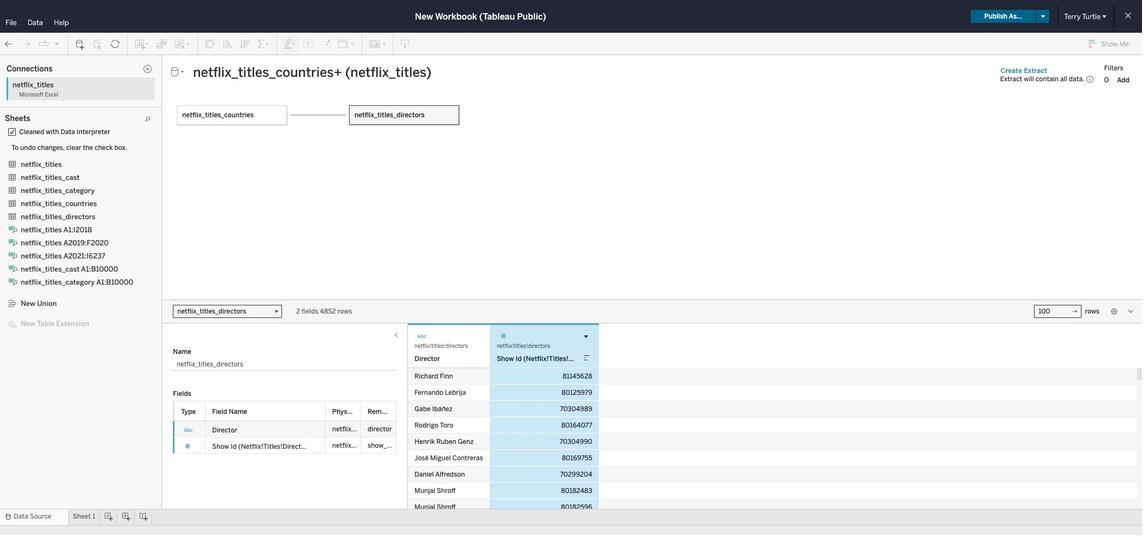 Task type: vqa. For each thing, say whether or not it's contained in the screenshot.


Task type: locate. For each thing, give the bounding box(es) containing it.
show/hide cards image
[[369, 38, 386, 49]]

redo image
[[21, 38, 32, 49]]

row containing director
[[173, 421, 397, 437]]

netflix_titles_category down measure values
[[21, 278, 95, 286]]

contreras
[[452, 454, 483, 462]]

netflix!titles!directors for netflix!titles!directors director
[[415, 343, 468, 350]]

0 vertical spatial sheet 1
[[217, 97, 256, 113]]

0 vertical spatial show id (netflix!titles!directors)
[[33, 202, 134, 209]]

measure
[[28, 231, 54, 238], [28, 266, 54, 274]]

0 horizontal spatial sheet
[[73, 513, 91, 520]]

grid
[[408, 323, 1142, 535], [173, 401, 429, 501]]

1 right source
[[92, 513, 95, 520]]

josé
[[415, 454, 429, 462]]

1 vertical spatial munjal shroff
[[415, 503, 456, 511]]

public)
[[517, 11, 546, 22]]

0 horizontal spatial director
[[33, 190, 58, 198]]

2 shroff from the top
[[437, 503, 456, 511]]

0 vertical spatial new
[[415, 11, 433, 22]]

2 netflix_titles_cast from the top
[[21, 265, 80, 273]]

0 vertical spatial munjal shroff
[[415, 487, 456, 495]]

netflix_titles down 'show id'
[[21, 160, 62, 169]]

as...
[[1009, 13, 1022, 20]]

(generated) up netflix_titles a2021:i6237
[[55, 243, 91, 251]]

extract will contain all data.
[[1000, 75, 1085, 83]]

(count)
[[103, 163, 127, 170], [102, 214, 126, 222]]

netflix_titles_cast
[[21, 173, 80, 182], [21, 265, 80, 273]]

1 horizontal spatial rows
[[1085, 308, 1100, 315]]

pause auto updates image
[[92, 38, 103, 49]]

1 netflix!titles!directors from the left
[[415, 343, 468, 350]]

name up fields
[[173, 348, 191, 356]]

duplicate image
[[156, 38, 167, 49]]

show labels image
[[303, 38, 314, 49]]

(generated)
[[55, 243, 91, 251], [60, 255, 96, 262]]

0 vertical spatial munjal
[[415, 487, 435, 495]]

longitude (generated)
[[28, 255, 96, 262]]

1 vertical spatial netflix_titles_cast
[[21, 265, 80, 273]]

2 horizontal spatial director
[[415, 355, 440, 363]]

replay animation image right the 'redo' image
[[38, 38, 49, 49]]

0 vertical spatial (count)
[[103, 163, 127, 170]]

0 horizontal spatial rows
[[338, 308, 352, 315]]

Search text field
[[3, 94, 74, 107]]

field right type
[[212, 408, 227, 416]]

henrik
[[415, 438, 435, 446]]

table up director
[[359, 408, 376, 416]]

2 munjal shroff from the top
[[415, 503, 456, 511]]

2 rows from the left
[[1085, 308, 1100, 315]]

1 munjal shroff from the top
[[415, 487, 456, 495]]

new left workbook on the top left
[[415, 11, 433, 22]]

netflix_titles_cast down 'longitude'
[[21, 265, 80, 273]]

row
[[408, 368, 1137, 385], [408, 385, 1137, 401], [408, 401, 1137, 417], [408, 417, 1137, 434], [173, 421, 397, 437], [408, 434, 1137, 450], [408, 450, 1137, 466], [408, 466, 1137, 483], [408, 483, 1137, 499], [408, 499, 1137, 515]]

1 horizontal spatial name
[[229, 408, 247, 416]]

netflix_titles_directors button
[[173, 305, 282, 318]]

row containing fernando lebrija
[[408, 385, 1137, 401]]

2 horizontal spatial show id (netflix!titles!directors)
[[497, 355, 600, 363]]

to undo changes, clear the check box.
[[11, 144, 127, 152]]

2 munjal from the top
[[415, 503, 435, 511]]

field name
[[212, 408, 247, 416]]

extension
[[56, 320, 89, 328]]

new down the new union at left
[[21, 320, 35, 328]]

new left union
[[21, 299, 35, 308]]

0 horizontal spatial field
[[212, 408, 227, 416]]

show id
[[33, 150, 57, 158]]

netflix_titles_cast for netflix_titles_cast
[[21, 173, 80, 182]]

None text field
[[189, 64, 990, 81], [1034, 305, 1082, 318], [189, 64, 990, 81], [1034, 305, 1082, 318]]

values
[[55, 266, 75, 274]]

names
[[55, 231, 77, 238]]

munjal
[[415, 487, 435, 495], [415, 503, 435, 511]]

format workbook image
[[320, 38, 331, 49]]

josé miguel contreras
[[415, 454, 483, 462]]

rows
[[338, 308, 352, 315], [1085, 308, 1100, 315]]

netflix_titles down measure names
[[21, 239, 62, 247]]

2 measure from the top
[[28, 266, 54, 274]]

netflix_titles_category down netflix_titles_countries (count)
[[21, 187, 95, 195]]

netflix_titles_category for netflix_titles_category
[[21, 187, 95, 195]]

1 vertical spatial (netflix!titles!directors)
[[523, 355, 600, 363]]

0 vertical spatial netflix_titles_category
[[21, 187, 95, 195]]

1 vertical spatial director
[[415, 355, 440, 363]]

1 vertical spatial show id (netflix!titles!directors)
[[497, 355, 600, 363]]

(netflix!titles!directors) inside show id (netflix!titles!directors) row
[[238, 443, 313, 451]]

netflix_titles_category for netflix_titles_category a1:b10000
[[21, 278, 95, 286]]

2 netflix!titles!directors from the left
[[497, 343, 550, 350]]

1 horizontal spatial sheet 1
[[217, 97, 256, 113]]

netflix!titles!directors
[[415, 343, 468, 350], [497, 343, 550, 350]]

show id (netflix!titles!directors) up netflix_titles_directors (count)
[[33, 202, 134, 209]]

sheet down rows
[[217, 97, 247, 113]]

Name text field
[[173, 358, 397, 371]]

excel
[[45, 92, 58, 98]]

create
[[1001, 67, 1022, 74]]

sheet 1
[[217, 97, 256, 113], [73, 513, 95, 520]]

netflix_titles_countries up to undo changes, clear the check box.
[[28, 127, 99, 135]]

row containing gabe ibáñez
[[408, 401, 1137, 417]]

measure up "latitude"
[[28, 231, 54, 238]]

sheet 1 right source
[[73, 513, 95, 520]]

replay animation image up analytics
[[53, 40, 60, 47]]

2 horizontal spatial name
[[410, 408, 429, 416]]

1 vertical spatial 1
[[92, 513, 95, 520]]

1 measure from the top
[[28, 231, 54, 238]]

1 shroff from the top
[[437, 487, 456, 495]]

row containing richard finn
[[408, 368, 1137, 385]]

1
[[249, 97, 256, 113], [92, 513, 95, 520]]

table inside grid
[[359, 408, 376, 416]]

1 horizontal spatial sheet
[[217, 97, 247, 113]]

gabe
[[415, 405, 431, 413]]

1 munjal from the top
[[415, 487, 435, 495]]

netflix_titles down "latitude"
[[21, 252, 62, 260]]

name up rodrigo
[[410, 408, 429, 416]]

2 vertical spatial new
[[21, 320, 35, 328]]

netflix_titles for netflix_titles a2021:i6237
[[21, 252, 62, 260]]

(generated) up the netflix_titles_cast a1:b10000
[[60, 255, 96, 262]]

row containing henrik ruben genz
[[408, 434, 1137, 450]]

netflix_titles_directors inside popup button
[[177, 308, 246, 315]]

0 vertical spatial measure
[[28, 231, 54, 238]]

0 horizontal spatial (netflix!titles!directors)
[[59, 202, 134, 209]]

1 down columns
[[249, 97, 256, 113]]

changes,
[[37, 144, 65, 152]]

0 vertical spatial shroff
[[437, 487, 456, 495]]

(count) up a2019:f2020
[[102, 214, 126, 222]]

name right type
[[229, 408, 247, 416]]

1 vertical spatial sheet 1
[[73, 513, 95, 520]]

2 horizontal spatial (netflix!titles!directors)
[[523, 355, 600, 363]]

1 vertical spatial a1:b10000
[[96, 278, 133, 286]]

munjal for 80182596
[[415, 503, 435, 511]]

new for new table extension
[[21, 320, 35, 328]]

physical table
[[332, 408, 376, 416]]

1 vertical spatial measure
[[28, 266, 54, 274]]

1 netflix_titles_cast from the top
[[21, 173, 80, 182]]

netflix_titles_directors
[[355, 111, 425, 119], [28, 179, 98, 187], [21, 213, 95, 221], [33, 214, 101, 222], [177, 308, 246, 315]]

netflix_titles_cast down 'show id'
[[21, 173, 80, 182]]

alfredson
[[435, 471, 465, 478]]

1 horizontal spatial director
[[212, 427, 237, 434]]

1 horizontal spatial (netflix!titles!directors)
[[238, 443, 313, 451]]

0 horizontal spatial show id (netflix!titles!directors)
[[33, 202, 134, 209]]

0 vertical spatial (generated)
[[55, 243, 91, 251]]

sheet 1 down rows
[[217, 97, 256, 113]]

director down field name
[[212, 427, 237, 434]]

2 vertical spatial (netflix!titles!directors)
[[238, 443, 313, 451]]

1 vertical spatial extract
[[1000, 75, 1022, 83]]

director up the richard on the left
[[415, 355, 440, 363]]

row group containing richard finn
[[408, 368, 1137, 532]]

create extract link
[[1000, 66, 1048, 75]]

1 horizontal spatial table
[[359, 408, 376, 416]]

extract up will
[[1024, 67, 1047, 74]]

physical
[[332, 408, 358, 416]]

show id (netflix!titles!directors) up 81145628
[[497, 355, 600, 363]]

0 vertical spatial 1
[[249, 97, 256, 113]]

a1:b10000
[[81, 265, 118, 273], [96, 278, 133, 286]]

1 vertical spatial table
[[359, 408, 376, 416]]

source
[[30, 513, 51, 520]]

netflix_titles_cast a1:b10000
[[21, 265, 118, 273]]

data up the 'redo' image
[[28, 19, 43, 27]]

all
[[1060, 75, 1067, 83]]

data down the undo icon
[[7, 58, 22, 67]]

rows
[[226, 77, 242, 85]]

netflix_titles_directors (count)
[[33, 214, 126, 222]]

fernando lebrija
[[415, 389, 466, 397]]

table for new
[[37, 320, 54, 328]]

(generated) for latitude (generated)
[[55, 243, 91, 251]]

80182596
[[561, 503, 592, 511]]

0 vertical spatial (netflix!titles!directors)
[[59, 202, 134, 209]]

1 vertical spatial munjal
[[415, 503, 435, 511]]

1 vertical spatial shroff
[[437, 503, 456, 511]]

(netflix!titles!directors)
[[59, 202, 134, 209], [523, 355, 600, 363], [238, 443, 313, 451]]

director inside netflix!titles!directors director
[[415, 355, 440, 363]]

netflix_titles_countries up netflix_titles_directors (count)
[[21, 200, 97, 208]]

1 horizontal spatial show id (netflix!titles!directors)
[[212, 443, 313, 451]]

row containing josé miguel contreras
[[408, 450, 1137, 466]]

extract down create
[[1000, 75, 1022, 83]]

tooltip
[[151, 191, 170, 198]]

new for new union
[[21, 299, 35, 308]]

columns
[[226, 58, 253, 66]]

1 horizontal spatial netflix!titles!directors
[[497, 343, 550, 350]]

field right remote
[[394, 408, 409, 416]]

0 horizontal spatial table
[[37, 320, 54, 328]]

81145628
[[563, 373, 592, 380]]

grid containing director
[[408, 323, 1142, 535]]

0 horizontal spatial extract
[[1000, 75, 1022, 83]]

replay animation image
[[38, 38, 49, 49], [53, 40, 60, 47]]

netflix_titles inside netflix_titles microsoft excel
[[13, 81, 54, 89]]

munjal shroff for 80182483
[[415, 487, 456, 495]]

cleaned with data interpreter
[[19, 128, 110, 136]]

1 netflix_titles_category from the top
[[21, 187, 95, 195]]

1 horizontal spatial field
[[394, 408, 409, 416]]

marks
[[125, 115, 144, 123]]

totals image
[[257, 38, 270, 49]]

measure down 'longitude'
[[28, 266, 54, 274]]

0 horizontal spatial netflix!titles!directors
[[415, 343, 468, 350]]

shroff for 80182596
[[437, 503, 456, 511]]

netflix_titles up microsoft on the left of page
[[13, 81, 54, 89]]

field
[[212, 408, 227, 416], [394, 408, 409, 416]]

(count) down box.
[[103, 163, 127, 170]]

1 field from the left
[[212, 408, 227, 416]]

lebrija
[[445, 389, 466, 397]]

table down union
[[37, 320, 54, 328]]

row group
[[408, 368, 1137, 532], [173, 421, 397, 454]]

0 horizontal spatial name
[[173, 348, 191, 356]]

analytics
[[50, 58, 81, 67]]

1 vertical spatial new
[[21, 299, 35, 308]]

shroff
[[437, 487, 456, 495], [437, 503, 456, 511]]

netflix_titles
[[13, 81, 54, 89], [21, 160, 62, 169], [21, 226, 62, 234], [21, 239, 62, 247], [21, 252, 62, 260]]

extract
[[1024, 67, 1047, 74], [1000, 75, 1022, 83]]

undo image
[[3, 38, 14, 49]]

daniel
[[415, 471, 434, 478]]

0 vertical spatial table
[[37, 320, 54, 328]]

sort ascending image
[[222, 38, 233, 49]]

0 vertical spatial a1:b10000
[[81, 265, 118, 273]]

new table extension
[[21, 320, 89, 328]]

0 horizontal spatial row group
[[173, 421, 397, 454]]

1 vertical spatial (generated)
[[60, 255, 96, 262]]

80164077
[[561, 422, 592, 429]]

2 vertical spatial show id (netflix!titles!directors)
[[212, 443, 313, 451]]

table for physical
[[359, 408, 376, 416]]

1 horizontal spatial row group
[[408, 368, 1137, 532]]

show id (netflix!titles!directors) down field name
[[212, 443, 313, 451]]

0 vertical spatial netflix_titles_cast
[[21, 173, 80, 182]]

name
[[173, 348, 191, 356], [229, 408, 247, 416], [410, 408, 429, 416]]

0 vertical spatial director
[[33, 190, 58, 198]]

row group containing director
[[173, 421, 397, 454]]

2 netflix_titles_category from the top
[[21, 278, 95, 286]]

1 vertical spatial netflix_titles_category
[[21, 278, 95, 286]]

0 vertical spatial extract
[[1024, 67, 1047, 74]]

0 vertical spatial sheet
[[217, 97, 247, 113]]

1 vertical spatial (count)
[[102, 214, 126, 222]]

0 horizontal spatial sheet 1
[[73, 513, 95, 520]]

show id (netflix!titles!directors) inside show id (netflix!titles!directors) row
[[212, 443, 313, 451]]

1 horizontal spatial replay animation image
[[53, 40, 60, 47]]

sheet right source
[[73, 513, 91, 520]]

country
[[33, 139, 58, 146]]

measure for measure names
[[28, 231, 54, 238]]

netflix_titles up "latitude"
[[21, 226, 62, 234]]

data left source
[[14, 513, 28, 520]]

director up netflix_titles a1:i2018
[[33, 190, 58, 198]]

remote field name
[[368, 408, 429, 416]]



Task type: describe. For each thing, give the bounding box(es) containing it.
add button
[[1112, 74, 1134, 85]]

swap rows and columns image
[[205, 38, 215, 49]]

0
[[1104, 76, 1109, 84]]

highlight image
[[284, 38, 296, 49]]

create extract
[[1001, 67, 1047, 74]]

terry turtle
[[1064, 12, 1101, 20]]

(generated) for longitude (generated)
[[60, 255, 96, 262]]

remote
[[368, 408, 392, 416]]

0 horizontal spatial 1
[[92, 513, 95, 520]]

fields
[[173, 390, 191, 398]]

munjal shroff for 80182596
[[415, 503, 456, 511]]

undo
[[20, 144, 36, 152]]

show inside button
[[1101, 40, 1118, 48]]

2 fields 4852 rows
[[296, 308, 352, 315]]

80125979
[[562, 389, 592, 397]]

netflix_titles_countries down rows
[[182, 111, 254, 119]]

rodrigo
[[415, 422, 439, 429]]

download image
[[400, 38, 411, 49]]

row group for grid containing director
[[408, 368, 1137, 532]]

interpreter
[[77, 128, 110, 136]]

latitude
[[28, 243, 53, 251]]

contain
[[1036, 75, 1059, 83]]

netflix_titles microsoft excel
[[13, 81, 58, 98]]

70304990
[[560, 438, 592, 446]]

netflix_titles_countries+ (netflix_titles)
[[14, 74, 133, 82]]

toro
[[440, 422, 453, 429]]

1 vertical spatial sheet
[[73, 513, 91, 520]]

richard finn
[[415, 373, 453, 380]]

richard
[[415, 373, 438, 380]]

help
[[54, 19, 69, 27]]

a2021:i6237
[[63, 252, 105, 260]]

microsoft
[[19, 92, 44, 98]]

data right with
[[61, 128, 75, 136]]

netflix_titles_countries (count)
[[33, 163, 127, 170]]

sort descending image
[[239, 38, 250, 49]]

0 horizontal spatial replay animation image
[[38, 38, 49, 49]]

new union
[[21, 299, 57, 308]]

daniel alfredson
[[415, 471, 465, 478]]

latitude (generated)
[[28, 243, 91, 251]]

row containing rodrigo toro
[[408, 417, 1137, 434]]

row group for grid containing type
[[173, 421, 397, 454]]

a1:b10000 for netflix_titles_category a1:b10000
[[96, 278, 133, 286]]

grid containing type
[[173, 401, 429, 501]]

70299204
[[560, 471, 592, 478]]

check
[[95, 144, 113, 152]]

publish
[[984, 13, 1007, 20]]

(netflix_titles)
[[90, 74, 133, 82]]

new data source image
[[75, 38, 86, 49]]

netflix_titles_countries down to undo changes, clear the check box.
[[33, 163, 102, 170]]

netflix_titles_countries+
[[14, 74, 88, 82]]

2
[[296, 308, 300, 315]]

finn
[[440, 373, 453, 380]]

clear
[[66, 144, 81, 152]]

show me button
[[1084, 35, 1139, 52]]

2 field from the left
[[394, 408, 409, 416]]

gabe ibáñez
[[415, 405, 453, 413]]

type
[[181, 408, 196, 416]]

data.
[[1069, 75, 1085, 83]]

henrik ruben genz
[[415, 438, 474, 446]]

1 rows from the left
[[338, 308, 352, 315]]

80182483
[[561, 487, 592, 495]]

connections
[[7, 64, 52, 73]]

70304989
[[560, 405, 592, 413]]

workbook
[[435, 11, 477, 22]]

a1:b10000 for netflix_titles_cast a1:b10000
[[81, 265, 118, 273]]

new for new workbook (tableau public)
[[415, 11, 433, 22]]

row containing daniel alfredson
[[408, 466, 1137, 483]]

union
[[37, 299, 57, 308]]

1 horizontal spatial 1
[[249, 97, 256, 113]]

measure for measure values
[[28, 266, 54, 274]]

with
[[46, 128, 59, 136]]

1 horizontal spatial extract
[[1024, 67, 1047, 74]]

netflix_titles a2021:i6237
[[21, 252, 105, 260]]

netflix_titles for netflix_titles a1:i2018
[[21, 226, 62, 234]]

show me
[[1101, 40, 1129, 48]]

netflix_titles for netflix_titles
[[21, 160, 62, 169]]

to
[[11, 144, 19, 152]]

publish as... button
[[971, 10, 1036, 23]]

rodrigo toro
[[415, 422, 453, 429]]

show id (netflix!titles!directors) row
[[173, 437, 397, 454]]

netflix!titles!directors for netflix!titles!directors
[[497, 343, 550, 350]]

(tableau
[[479, 11, 515, 22]]

pages
[[125, 58, 144, 66]]

netflix_titles_category a1:b10000
[[21, 278, 133, 286]]

me
[[1120, 40, 1129, 48]]

genz
[[458, 438, 474, 446]]

new workbook (tableau public)
[[415, 11, 546, 22]]

netflix_titles for netflix_titles microsoft excel
[[13, 81, 54, 89]]

80169755
[[562, 454, 592, 462]]

netflix_titles a1:i2018
[[21, 226, 92, 234]]

box.
[[114, 144, 127, 152]]

show inside row
[[212, 443, 229, 451]]

netflix_titles a2019:f2020
[[21, 239, 109, 247]]

measure names
[[28, 231, 77, 238]]

netflix!titles!directors director
[[415, 343, 468, 363]]

new worksheet image
[[134, 38, 149, 49]]

terry
[[1064, 12, 1081, 20]]

ibáñez
[[432, 405, 453, 413]]

clear sheet image
[[173, 38, 191, 49]]

fernando
[[415, 389, 443, 397]]

fit image
[[338, 38, 355, 49]]

turtle
[[1082, 12, 1101, 20]]

2 vertical spatial director
[[212, 427, 237, 434]]

refresh data source image
[[110, 38, 121, 49]]

(count) for netflix_titles_countries (count)
[[103, 163, 127, 170]]

(count) for netflix_titles_directors (count)
[[102, 214, 126, 222]]

size
[[155, 160, 167, 167]]

netflix_titles_cast for netflix_titles_cast a1:b10000
[[21, 265, 80, 273]]

collapse image
[[100, 59, 106, 66]]

id inside row
[[231, 443, 237, 451]]

netflix_titles for netflix_titles a2019:f2020
[[21, 239, 62, 247]]

will
[[1024, 75, 1034, 83]]

munjal for 80182483
[[415, 487, 435, 495]]

a1:i2018
[[63, 226, 92, 234]]

cleaned
[[19, 128, 44, 136]]

file
[[5, 19, 17, 27]]

a2019:f2020
[[63, 239, 109, 247]]

director
[[368, 425, 392, 433]]

data source
[[14, 513, 51, 520]]

shroff for 80182483
[[437, 487, 456, 495]]

add
[[1117, 76, 1130, 84]]



